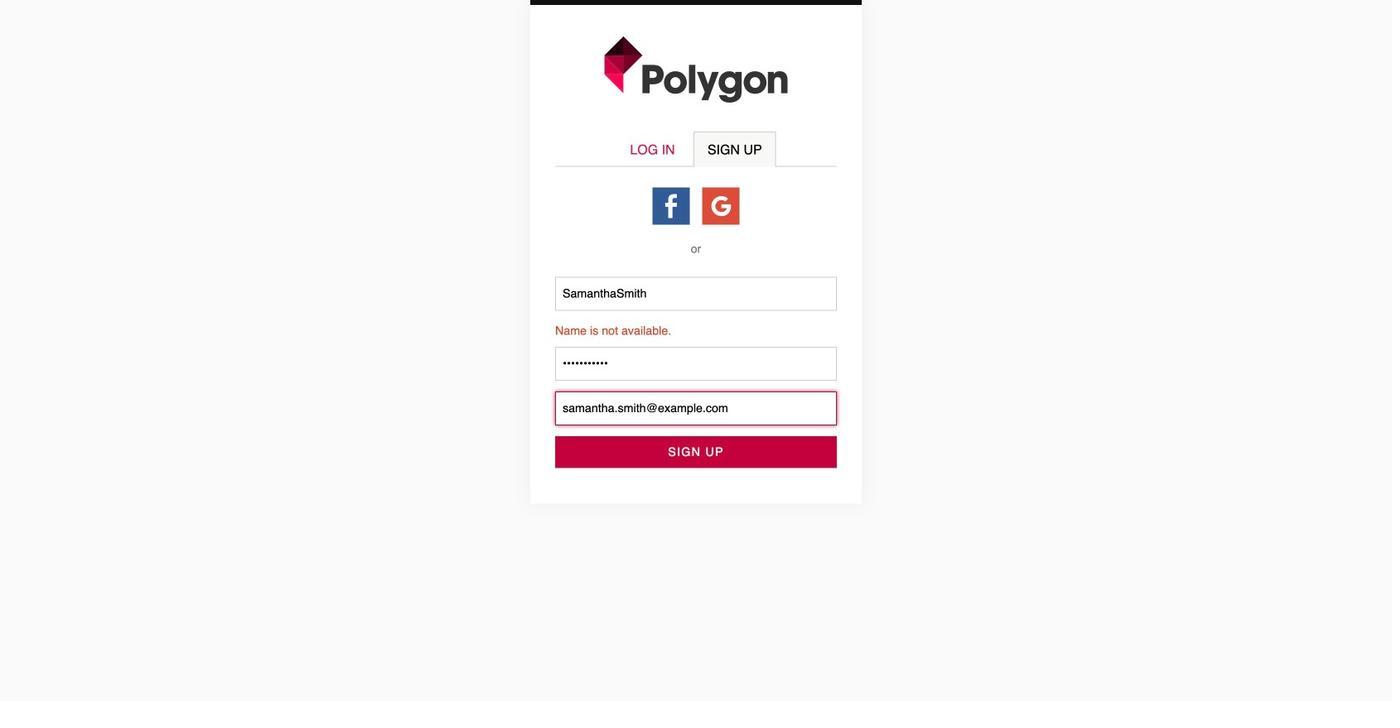 Task type: locate. For each thing, give the bounding box(es) containing it.
Signup: Your Requested Password password field
[[555, 347, 837, 381]]

section
[[555, 186, 837, 227]]

form
[[555, 277, 837, 479]]

None submit
[[555, 437, 837, 469]]

Signup: Your Email address text field
[[555, 392, 837, 426]]

Signup: Your Requested Username text field
[[555, 277, 837, 311]]



